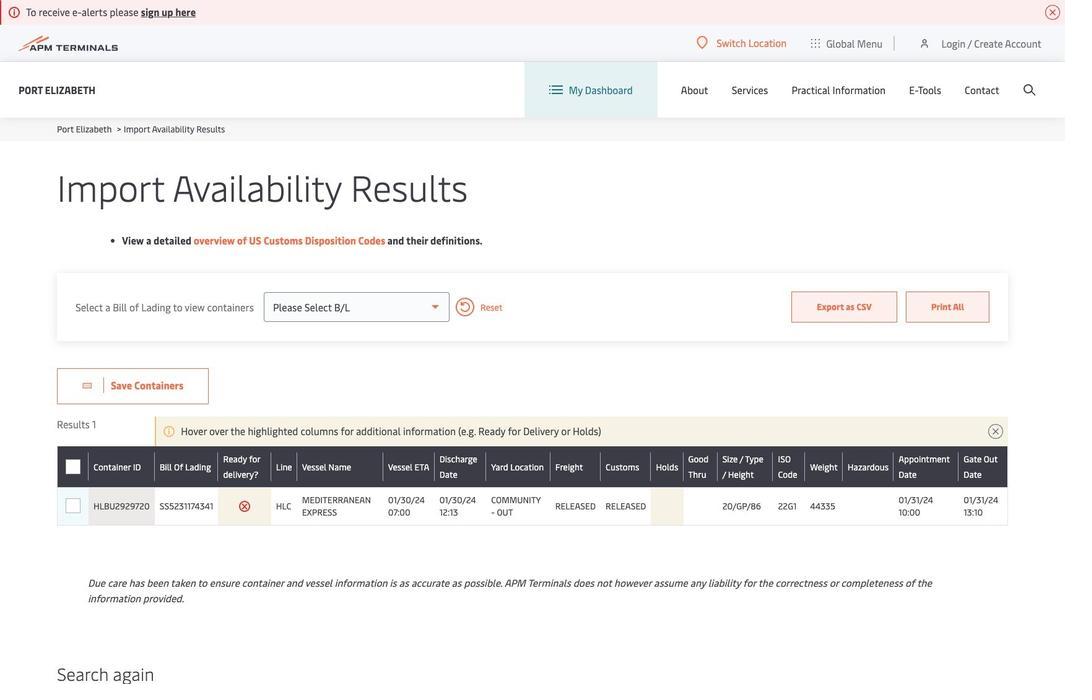 Task type: locate. For each thing, give the bounding box(es) containing it.
None checkbox
[[66, 499, 81, 514]]

None checkbox
[[66, 460, 80, 474], [65, 460, 80, 475], [66, 499, 80, 514], [66, 460, 80, 474], [65, 460, 80, 475], [66, 499, 80, 514]]



Task type: describe. For each thing, give the bounding box(es) containing it.
not ready image
[[239, 501, 251, 513]]

close alert image
[[1046, 5, 1061, 20]]



Task type: vqa. For each thing, say whether or not it's contained in the screenshot.
"Impacts"
no



